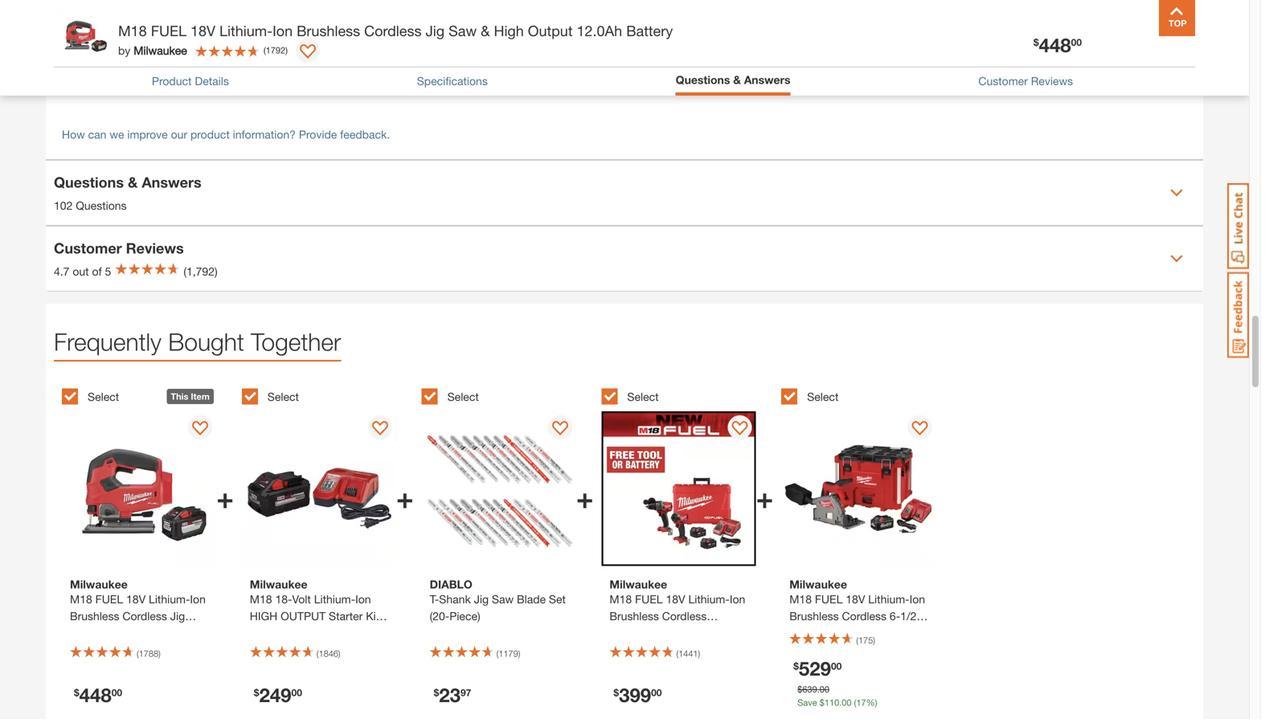 Task type: describe. For each thing, give the bounding box(es) containing it.
diablo
[[430, 578, 473, 591]]

output
[[281, 610, 326, 623]]

questions for questions & answers 102 questions
[[54, 174, 124, 191]]

select for 399
[[627, 390, 659, 404]]

1 horizontal spatial warranty
[[703, 70, 748, 83]]

track
[[843, 627, 870, 640]]

4 / 5 group
[[602, 380, 774, 720]]

$ 249 00
[[254, 684, 302, 707]]

) for 23
[[518, 649, 520, 659]]

saw inside the milwaukee m18 fuel 18v lithium-ion brushless cordless 6-1/2 in. plunge track saw packout kit with one 6.0 ah battery
[[873, 627, 895, 640]]

display image inside 5 / 5 group
[[912, 421, 928, 437]]

by milwaukee
[[118, 44, 187, 57]]

product details
[[152, 74, 229, 88]]

charger
[[283, 643, 323, 657]]

battery inside the milwaukee m18 fuel 18v lithium-ion brushless cordless 6-1/2 in. plunge track saw packout kit with one 6.0 ah battery
[[806, 660, 843, 674]]

$ 399 00
[[614, 684, 662, 707]]

ah
[[790, 660, 803, 674]]

frequently bought together
[[54, 328, 341, 356]]

110
[[825, 698, 840, 708]]

0 vertical spatial customer
[[979, 74, 1028, 88]]

select inside 1 / 5 group
[[88, 390, 119, 404]]

rapid
[[250, 643, 279, 657]]

piece)
[[450, 610, 480, 623]]

item
[[191, 392, 210, 402]]

out
[[73, 265, 89, 278]]

) inside 5 / 5 group
[[873, 635, 875, 646]]

caret image for customer reviews
[[1171, 253, 1183, 265]]

$ 639 . 00 save $ 110 . 00 ( 17 %)
[[798, 684, 878, 708]]

( 1792 )
[[264, 45, 288, 56]]

m18 fuel 18v lithium-ion brushless cordless hammer drill and impact driver combo kit (2-tool) with 2 batteries image
[[602, 412, 756, 566]]

cordless for milwaukee m18 fuel 18v lithium-ion brushless cordless 6-1/2 in. plunge track saw packout kit with one 6.0 ah battery
[[842, 610, 887, 623]]

milwaukee for milwaukee m18 fuel 18v lithium-ion brushless cordless hammer drill and impact driver combo kit (2-tool) with 2 batteries
[[610, 578, 667, 591]]

0 horizontal spatial warranty
[[62, 32, 120, 49]]

$ inside $ 23 97
[[434, 687, 439, 699]]

4.7 out of 5
[[54, 265, 111, 278]]

( 1179 )
[[497, 649, 520, 659]]

1 horizontal spatial &
[[481, 22, 490, 39]]

ion for milwaukee m18 18-volt lithium-ion high output starter kit with xc 8.0ah battery and rapid charger
[[355, 593, 371, 606]]

together
[[251, 328, 341, 356]]

how
[[62, 128, 85, 141]]

impact
[[700, 627, 735, 640]]

18v for milwaukee m18 fuel 18v lithium-ion brushless cordless 6-1/2 in. plunge track saw packout kit with one 6.0 ah battery
[[846, 593, 865, 606]]

& for questions & answers
[[733, 73, 741, 86]]

milwaukee m18 fuel 18v lithium-ion brushless cordless 6-1/2 in. plunge track saw packout kit with one 6.0 ah battery
[[790, 578, 926, 674]]

caret image for questions & answers
[[1171, 187, 1183, 199]]

combo
[[642, 643, 680, 657]]

$ 23 97
[[434, 684, 471, 707]]

2 horizontal spatial warranty
[[949, 70, 994, 83]]

0 vertical spatial .
[[817, 684, 820, 695]]

in.
[[790, 627, 802, 640]]

our
[[171, 128, 187, 141]]

( 175 )
[[856, 635, 875, 646]]

1 vertical spatial certifications
[[70, 70, 136, 83]]

questions for questions & answers
[[676, 73, 730, 86]]

year
[[924, 70, 945, 83]]

(1,792)
[[184, 265, 218, 278]]

high
[[250, 610, 278, 623]]

$ inside $ 249 00
[[254, 687, 259, 699]]

1441
[[679, 649, 698, 659]]

102
[[54, 199, 73, 212]]

12.0ah
[[577, 22, 622, 39]]

ion up ( 1792 )
[[273, 22, 293, 39]]

0 horizontal spatial customer
[[54, 240, 122, 257]]

how can we improve our product information? provide feedback.
[[62, 128, 390, 141]]

kit inside the milwaukee m18 fuel 18v lithium-ion brushless cordless 6-1/2 in. plunge track saw packout kit with one 6.0 ah battery
[[845, 643, 859, 657]]

this
[[171, 392, 188, 402]]

one
[[886, 643, 907, 657]]

5 year warranty
[[914, 70, 994, 83]]

( for milwaukee m18 18-volt lithium-ion high output starter kit with xc 8.0ah battery and rapid charger
[[317, 649, 319, 659]]

639
[[803, 684, 817, 695]]

) for 249
[[338, 649, 341, 659]]

( 1441 )
[[676, 649, 700, 659]]

m18 18-volt lithium-ion high output starter kit with xc 8.0ah battery and rapid charger image
[[242, 412, 396, 566]]

fuel for milwaukee m18 fuel 18v lithium-ion brushless cordless hammer drill and impact driver combo kit (2-tool) with 2 batteries
[[635, 593, 663, 606]]

6.0
[[910, 643, 926, 657]]

listings
[[161, 70, 200, 83]]

1 horizontal spatial $ 448 00
[[1034, 33, 1082, 56]]

details
[[195, 74, 229, 88]]

m18 fuel 18v lithium-ion brushless cordless 6-1/2 in. plunge track saw packout kit with one 6.0 ah battery image
[[782, 412, 936, 566]]

battery for 8.0ah
[[324, 627, 361, 640]]

driver
[[610, 643, 639, 657]]

information?
[[233, 128, 296, 141]]

00 inside "$ 399 00"
[[651, 687, 662, 699]]

1179
[[499, 649, 518, 659]]

blade
[[517, 593, 546, 606]]

milwaukee m18 18-volt lithium-ion high output starter kit with xc 8.0ah battery and rapid charger
[[250, 578, 383, 657]]

certified,
[[377, 70, 423, 83]]

saw inside the diablo t-shank jig saw blade set (20-piece)
[[492, 593, 514, 606]]

shank
[[439, 593, 471, 606]]

of
[[92, 265, 102, 278]]

manufacturer
[[633, 70, 700, 83]]

volt
[[292, 593, 311, 606]]

+ for 23
[[576, 480, 594, 515]]

feedback link image
[[1228, 272, 1249, 359]]

5 / 5 group
[[782, 380, 954, 720]]

and inside milwaukee m18 fuel 18v lithium-ion brushless cordless hammer drill and impact driver combo kit (2-tool) with 2 batteries
[[678, 627, 697, 640]]

(2-
[[700, 643, 713, 657]]

specifications
[[417, 74, 488, 88]]

bought
[[168, 328, 244, 356]]

2 vertical spatial questions
[[76, 199, 127, 212]]

m18 for milwaukee m18 fuel 18v lithium-ion brushless cordless 6-1/2 in. plunge track saw packout kit with one 6.0 ah battery
[[790, 593, 812, 606]]

brushless for milwaukee m18 fuel 18v lithium-ion brushless cordless hammer drill and impact driver combo kit (2-tool) with 2 batteries
[[610, 610, 659, 623]]

provide
[[299, 128, 337, 141]]

with inside milwaukee m18 fuel 18v lithium-ion brushless cordless hammer drill and impact driver combo kit (2-tool) with 2 batteries
[[610, 660, 631, 674]]

select for 23
[[448, 390, 479, 404]]

1 / 5 group
[[62, 380, 234, 720]]

$ inside "$ 399 00"
[[614, 687, 619, 699]]

diablo t-shank jig saw blade set (20-piece)
[[430, 578, 566, 623]]

output
[[528, 22, 573, 39]]

kit inside the milwaukee m18 18-volt lithium-ion high output starter kit with xc 8.0ah battery and rapid charger
[[366, 610, 380, 623]]

select inside 5 / 5 group
[[807, 390, 839, 404]]

frequently
[[54, 328, 162, 356]]

we
[[110, 128, 124, 141]]

2 / 5 group
[[242, 380, 414, 720]]

tool)
[[713, 643, 737, 657]]

17
[[857, 698, 866, 708]]

t-
[[430, 593, 439, 606]]

questions & answers 102 questions
[[54, 174, 202, 212]]

milwaukee m18 fuel 18v lithium-ion brushless cordless hammer drill and impact driver combo kit (2-tool) with 2 batteries
[[610, 578, 746, 674]]

0 horizontal spatial cordless
[[364, 22, 422, 39]]

answers for questions & answers 102 questions
[[142, 174, 202, 191]]

529
[[799, 657, 831, 680]]

warranty / certifications
[[62, 32, 218, 49]]

live chat image
[[1228, 183, 1249, 269]]

97
[[461, 687, 471, 699]]



Task type: vqa. For each thing, say whether or not it's contained in the screenshot.
bottommost the products
no



Task type: locate. For each thing, give the bounding box(es) containing it.
brushless inside the milwaukee m18 fuel 18v lithium-ion brushless cordless 6-1/2 in. plunge track saw packout kit with one 6.0 ah battery
[[790, 610, 839, 623]]

warranty right year
[[949, 70, 994, 83]]

with down high
[[250, 627, 271, 640]]

0 horizontal spatial saw
[[449, 22, 477, 39]]

m18 inside the milwaukee m18 18-volt lithium-ion high output starter kit with xc 8.0ah battery and rapid charger
[[250, 593, 272, 606]]

4 select from the left
[[627, 390, 659, 404]]

1 horizontal spatial brushless
[[610, 610, 659, 623]]

cordless up the track
[[842, 610, 887, 623]]

jig inside the diablo t-shank jig saw blade set (20-piece)
[[474, 593, 489, 606]]

battery down packout at the right bottom of page
[[806, 660, 843, 674]]

2 caret image from the top
[[1171, 253, 1183, 265]]

0 horizontal spatial battery
[[324, 627, 361, 640]]

drill
[[656, 627, 675, 640]]

18v
[[191, 22, 216, 39], [666, 593, 685, 606], [846, 593, 865, 606]]

& left high
[[481, 22, 490, 39]]

kit down the track
[[845, 643, 859, 657]]

and
[[139, 70, 158, 83], [364, 627, 383, 640], [678, 627, 697, 640]]

2 horizontal spatial &
[[733, 73, 741, 86]]

m18 inside the milwaukee m18 fuel 18v lithium-ion brushless cordless 6-1/2 in. plunge track saw packout kit with one 6.0 ah battery
[[790, 593, 812, 606]]

customer
[[979, 74, 1028, 88], [54, 240, 122, 257]]

batteries
[[643, 660, 688, 674]]

reviews
[[1031, 74, 1073, 88], [126, 240, 184, 257]]

0 vertical spatial caret image
[[1171, 187, 1183, 199]]

questions
[[676, 73, 730, 86], [54, 174, 124, 191], [76, 199, 127, 212]]

+ inside 4 / 5 group
[[756, 480, 774, 515]]

18-
[[275, 593, 292, 606]]

m18 for milwaukee m18 fuel 18v lithium-ion brushless cordless hammer drill and impact driver combo kit (2-tool) with 2 batteries
[[610, 593, 632, 606]]

with left 2
[[610, 660, 631, 674]]

kit right starter
[[366, 610, 380, 623]]

18v up drill
[[666, 593, 685, 606]]

ul
[[426, 70, 440, 83]]

0 vertical spatial jig
[[426, 22, 445, 39]]

0 horizontal spatial 448
[[79, 684, 112, 707]]

23
[[439, 684, 461, 707]]

cordless inside the milwaukee m18 fuel 18v lithium-ion brushless cordless 6-1/2 in. plunge track saw packout kit with one 6.0 ah battery
[[842, 610, 887, 623]]

. left 17
[[840, 698, 842, 708]]

0 horizontal spatial answers
[[142, 174, 202, 191]]

1 vertical spatial 5
[[105, 265, 111, 278]]

with inside the milwaukee m18 18-volt lithium-ion high output starter kit with xc 8.0ah battery and rapid charger
[[250, 627, 271, 640]]

certifications up listings
[[133, 32, 218, 49]]

how can we improve our product information? provide feedback. link
[[62, 128, 390, 141]]

1 horizontal spatial 448
[[1039, 33, 1071, 56]]

2 horizontal spatial saw
[[873, 627, 895, 640]]

hammer
[[610, 627, 653, 640]]

2 + from the left
[[396, 480, 414, 515]]

(20-
[[430, 610, 450, 623]]

display image inside 3 / 5 group
[[552, 421, 568, 437]]

1 horizontal spatial saw
[[492, 593, 514, 606]]

questions & answers
[[676, 73, 791, 86]]

1 vertical spatial .
[[840, 698, 842, 708]]

display image for 249
[[372, 421, 388, 437]]

1 horizontal spatial jig
[[474, 593, 489, 606]]

certifications down by
[[70, 70, 136, 83]]

18v up details at the left of the page
[[191, 22, 216, 39]]

2 vertical spatial battery
[[806, 660, 843, 674]]

1 horizontal spatial and
[[364, 627, 383, 640]]

display image for 399
[[732, 421, 748, 437]]

fuel inside milwaukee m18 fuel 18v lithium-ion brushless cordless hammer drill and impact driver combo kit (2-tool) with 2 batteries
[[635, 593, 663, 606]]

m18 up high
[[250, 593, 272, 606]]

battery down starter
[[324, 627, 361, 640]]

0 horizontal spatial &
[[128, 174, 138, 191]]

1 vertical spatial answers
[[142, 174, 202, 191]]

1 select from the left
[[88, 390, 119, 404]]

warranty left /
[[62, 32, 120, 49]]

kit
[[366, 610, 380, 623], [683, 643, 696, 657], [845, 643, 859, 657]]

& down 'improve' on the top of page
[[128, 174, 138, 191]]

$ inside $ 529 00
[[794, 661, 799, 672]]

select inside 3 / 5 group
[[448, 390, 479, 404]]

ion inside the milwaukee m18 fuel 18v lithium-ion brushless cordless 6-1/2 in. plunge track saw packout kit with one 6.0 ah battery
[[910, 593, 925, 606]]

can
[[88, 128, 107, 141]]

5 left year
[[914, 70, 920, 83]]

. down $ 529 00
[[817, 684, 820, 695]]

1 horizontal spatial 5
[[914, 70, 920, 83]]

ion inside the milwaukee m18 18-volt lithium-ion high output starter kit with xc 8.0ah battery and rapid charger
[[355, 593, 371, 606]]

& for questions & answers 102 questions
[[128, 174, 138, 191]]

cordless inside milwaukee m18 fuel 18v lithium-ion brushless cordless hammer drill and impact driver combo kit (2-tool) with 2 batteries
[[662, 610, 707, 623]]

1 caret image from the top
[[1171, 187, 1183, 199]]

and inside the milwaukee m18 18-volt lithium-ion high output starter kit with xc 8.0ah battery and rapid charger
[[364, 627, 383, 640]]

certifications and listings
[[70, 70, 200, 83]]

ion up impact
[[730, 593, 746, 606]]

0 vertical spatial 448
[[1039, 33, 1071, 56]]

saw down 6-
[[873, 627, 895, 640]]

milwaukee up 18-
[[250, 578, 308, 591]]

1 vertical spatial with
[[862, 643, 883, 657]]

2 horizontal spatial kit
[[845, 643, 859, 657]]

1 vertical spatial caret image
[[1171, 253, 1183, 265]]

high
[[494, 22, 524, 39]]

249
[[259, 684, 291, 707]]

1792
[[266, 45, 286, 56]]

manufacturer warranty
[[633, 70, 748, 83]]

this item
[[171, 392, 210, 402]]

milwaukee for milwaukee m18 18-volt lithium-ion high output starter kit with xc 8.0ah battery and rapid charger
[[250, 578, 308, 591]]

1 horizontal spatial reviews
[[1031, 74, 1073, 88]]

( inside 3 / 5 group
[[497, 649, 499, 659]]

1 horizontal spatial kit
[[683, 643, 696, 657]]

t-shank jig saw blade set (20-piece) image
[[422, 412, 576, 566]]

0 horizontal spatial customer reviews
[[54, 240, 184, 257]]

0 horizontal spatial fuel
[[151, 22, 187, 39]]

00 inside $ 249 00
[[291, 687, 302, 699]]

xc
[[274, 627, 289, 640]]

2 horizontal spatial with
[[862, 643, 883, 657]]

0 vertical spatial with
[[250, 627, 271, 640]]

1 vertical spatial &
[[733, 73, 741, 86]]

) inside 3 / 5 group
[[518, 649, 520, 659]]

( inside 4 / 5 group
[[676, 649, 679, 659]]

fuel up "by milwaukee"
[[151, 22, 187, 39]]

cordless
[[364, 22, 422, 39], [662, 610, 707, 623], [842, 610, 887, 623]]

ion for milwaukee m18 fuel 18v lithium-ion brushless cordless hammer drill and impact driver combo kit (2-tool) with 2 batteries
[[730, 593, 746, 606]]

ion
[[273, 22, 293, 39], [355, 593, 371, 606], [730, 593, 746, 606], [910, 593, 925, 606]]

lithium- inside the milwaukee m18 18-volt lithium-ion high output starter kit with xc 8.0ah battery and rapid charger
[[314, 593, 355, 606]]

0 horizontal spatial 5
[[105, 265, 111, 278]]

0 vertical spatial &
[[481, 22, 490, 39]]

0 horizontal spatial reviews
[[126, 240, 184, 257]]

1 vertical spatial jig
[[474, 593, 489, 606]]

( for milwaukee m18 fuel 18v lithium-ion brushless cordless hammer drill and impact driver combo kit (2-tool) with 2 batteries
[[676, 649, 679, 659]]

%)
[[866, 698, 878, 708]]

battery for 12.0ah
[[626, 22, 673, 39]]

customer up 4.7 out of 5
[[54, 240, 122, 257]]

brushless up plunge
[[790, 610, 839, 623]]

saw
[[449, 22, 477, 39], [492, 593, 514, 606], [873, 627, 895, 640]]

m18 fuel 18v lithium-ion brushless cordless jig saw & high output 12.0ah battery
[[118, 22, 673, 39]]

& inside questions & answers 102 questions
[[128, 174, 138, 191]]

2 horizontal spatial fuel
[[815, 593, 843, 606]]

milwaukee for milwaukee m18 fuel 18v lithium-ion brushless cordless 6-1/2 in. plunge track saw packout kit with one 6.0 ah battery
[[790, 578, 847, 591]]

cordless up drill
[[662, 610, 707, 623]]

jig
[[426, 22, 445, 39], [474, 593, 489, 606]]

1/2
[[901, 610, 917, 623]]

5 right of
[[105, 265, 111, 278]]

select inside 2 / 5 group
[[268, 390, 299, 404]]

0 vertical spatial 5
[[914, 70, 920, 83]]

packout
[[790, 643, 842, 657]]

+ inside 3 / 5 group
[[576, 480, 594, 515]]

and down "by milwaukee"
[[139, 70, 158, 83]]

2 horizontal spatial and
[[678, 627, 697, 640]]

2 horizontal spatial battery
[[806, 660, 843, 674]]

fuel for milwaukee m18 fuel 18v lithium-ion brushless cordless 6-1/2 in. plunge track saw packout kit with one 6.0 ah battery
[[815, 593, 843, 606]]

1 vertical spatial reviews
[[126, 240, 184, 257]]

csa
[[351, 70, 374, 83]]

0 vertical spatial $ 448 00
[[1034, 33, 1082, 56]]

cordless up certified,
[[364, 22, 422, 39]]

product details button
[[152, 73, 229, 90], [152, 73, 229, 90]]

448 inside 1 / 5 group
[[79, 684, 112, 707]]

) inside 2 / 5 group
[[338, 649, 341, 659]]

3 / 5 group
[[422, 380, 594, 720]]

m18 for milwaukee m18 18-volt lithium-ion high output starter kit with xc 8.0ah battery and rapid charger
[[250, 593, 272, 606]]

+ inside 2 / 5 group
[[396, 480, 414, 515]]

3 select from the left
[[448, 390, 479, 404]]

select for 249
[[268, 390, 299, 404]]

18v for milwaukee m18 fuel 18v lithium-ion brushless cordless hammer drill and impact driver combo kit (2-tool) with 2 batteries
[[666, 593, 685, 606]]

+
[[216, 480, 234, 515], [396, 480, 414, 515], [576, 480, 594, 515], [756, 480, 774, 515]]

0 horizontal spatial kit
[[366, 610, 380, 623]]

1 horizontal spatial display image
[[732, 421, 748, 437]]

lithium- up impact
[[689, 593, 730, 606]]

ion inside milwaukee m18 fuel 18v lithium-ion brushless cordless hammer drill and impact driver combo kit (2-tool) with 2 batteries
[[730, 593, 746, 606]]

csa certified, ul listed
[[351, 70, 474, 83]]

0 horizontal spatial $ 448 00
[[74, 684, 122, 707]]

3 + from the left
[[576, 480, 594, 515]]

customer reviews button
[[979, 73, 1073, 90], [979, 73, 1073, 90]]

2 horizontal spatial brushless
[[790, 610, 839, 623]]

) inside 4 / 5 group
[[698, 649, 700, 659]]

1 horizontal spatial fuel
[[635, 593, 663, 606]]

1 horizontal spatial with
[[610, 660, 631, 674]]

18v up the track
[[846, 593, 865, 606]]

fuel up drill
[[635, 593, 663, 606]]

00 inside $ 529 00
[[831, 661, 842, 672]]

plunge
[[805, 627, 840, 640]]

0 horizontal spatial with
[[250, 627, 271, 640]]

listed
[[443, 70, 474, 83]]

lithium- inside the milwaukee m18 fuel 18v lithium-ion brushless cordless 6-1/2 in. plunge track saw packout kit with one 6.0 ah battery
[[869, 593, 910, 606]]

lithium- up 6-
[[869, 593, 910, 606]]

2
[[634, 660, 640, 674]]

$ 448 00 inside 1 / 5 group
[[74, 684, 122, 707]]

1 vertical spatial battery
[[324, 627, 361, 640]]

milwaukee up product
[[134, 44, 187, 57]]

1 horizontal spatial customer reviews
[[979, 74, 1073, 88]]

lithium- inside milwaukee m18 fuel 18v lithium-ion brushless cordless hammer drill and impact driver combo kit (2-tool) with 2 batteries
[[689, 593, 730, 606]]

175
[[859, 635, 873, 646]]

$ 448 00
[[1034, 33, 1082, 56], [74, 684, 122, 707]]

(
[[264, 45, 266, 56], [856, 635, 859, 646], [317, 649, 319, 659], [497, 649, 499, 659], [676, 649, 679, 659], [854, 698, 857, 708]]

0 horizontal spatial 18v
[[191, 22, 216, 39]]

0 vertical spatial questions
[[676, 73, 730, 86]]

2 vertical spatial saw
[[873, 627, 895, 640]]

2 vertical spatial &
[[128, 174, 138, 191]]

brushless for milwaukee m18 fuel 18v lithium-ion brushless cordless 6-1/2 in. plunge track saw packout kit with one 6.0 ah battery
[[790, 610, 839, 623]]

0 horizontal spatial and
[[139, 70, 158, 83]]

brushless up csa
[[297, 22, 360, 39]]

product
[[152, 74, 192, 88]]

product
[[191, 128, 230, 141]]

saw left 'blade' on the left bottom
[[492, 593, 514, 606]]

2 select from the left
[[268, 390, 299, 404]]

brushless up hammer
[[610, 610, 659, 623]]

display image
[[372, 421, 388, 437], [732, 421, 748, 437]]

+ for 249
[[396, 480, 414, 515]]

0 horizontal spatial jig
[[426, 22, 445, 39]]

1 horizontal spatial cordless
[[662, 610, 707, 623]]

/
[[124, 32, 129, 49]]

1 + from the left
[[216, 480, 234, 515]]

lithium- up ( 1792 )
[[220, 22, 273, 39]]

lithium- up starter
[[314, 593, 355, 606]]

$ inside 1 / 5 group
[[74, 687, 79, 699]]

fuel inside the milwaukee m18 fuel 18v lithium-ion brushless cordless 6-1/2 in. plunge track saw packout kit with one 6.0 ah battery
[[815, 593, 843, 606]]

customer right year
[[979, 74, 1028, 88]]

( for milwaukee m18 fuel 18v lithium-ion brushless cordless 6-1/2 in. plunge track saw packout kit with one 6.0 ah battery
[[856, 635, 859, 646]]

questions & answers button
[[676, 72, 791, 92], [676, 72, 791, 88]]

starter
[[329, 610, 363, 623]]

by
[[118, 44, 130, 57]]

milwaukee inside the milwaukee m18 18-volt lithium-ion high output starter kit with xc 8.0ah battery and rapid charger
[[250, 578, 308, 591]]

1 vertical spatial customer
[[54, 240, 122, 257]]

( for diablo t-shank jig saw blade set (20-piece)
[[497, 649, 499, 659]]

0 vertical spatial reviews
[[1031, 74, 1073, 88]]

1 horizontal spatial 18v
[[666, 593, 685, 606]]

ion up 1/2 at the bottom right
[[910, 593, 925, 606]]

m18 inside milwaukee m18 fuel 18v lithium-ion brushless cordless hammer drill and impact driver combo kit (2-tool) with 2 batteries
[[610, 593, 632, 606]]

with down the track
[[862, 643, 883, 657]]

+ inside 1 / 5 group
[[216, 480, 234, 515]]

( inside 2 / 5 group
[[317, 649, 319, 659]]

saw up listed at the left top of page
[[449, 22, 477, 39]]

ion for milwaukee m18 fuel 18v lithium-ion brushless cordless 6-1/2 in. plunge track saw packout kit with one 6.0 ah battery
[[910, 593, 925, 606]]

milwaukee up plunge
[[790, 578, 847, 591]]

specifications button
[[417, 73, 488, 90], [417, 73, 488, 90]]

( 1846 )
[[317, 649, 341, 659]]

milwaukee inside the milwaukee m18 fuel 18v lithium-ion brushless cordless 6-1/2 in. plunge track saw packout kit with one 6.0 ah battery
[[790, 578, 847, 591]]

2 display image from the left
[[732, 421, 748, 437]]

( inside $ 639 . 00 save $ 110 . 00 ( 17 %)
[[854, 698, 857, 708]]

jig up ul
[[426, 22, 445, 39]]

18v inside the milwaukee m18 fuel 18v lithium-ion brushless cordless 6-1/2 in. plunge track saw packout kit with one 6.0 ah battery
[[846, 593, 865, 606]]

1 display image from the left
[[372, 421, 388, 437]]

kit inside milwaukee m18 fuel 18v lithium-ion brushless cordless hammer drill and impact driver combo kit (2-tool) with 2 batteries
[[683, 643, 696, 657]]

answers inside questions & answers 102 questions
[[142, 174, 202, 191]]

1 horizontal spatial .
[[840, 698, 842, 708]]

fuel up plunge
[[815, 593, 843, 606]]

lithium- for milwaukee m18 fuel 18v lithium-ion brushless cordless hammer drill and impact driver combo kit (2-tool) with 2 batteries
[[689, 593, 730, 606]]

5 select from the left
[[807, 390, 839, 404]]

brushless inside milwaukee m18 fuel 18v lithium-ion brushless cordless hammer drill and impact driver combo kit (2-tool) with 2 batteries
[[610, 610, 659, 623]]

0 horizontal spatial brushless
[[297, 22, 360, 39]]

ion up starter
[[355, 593, 371, 606]]

0 vertical spatial certifications
[[133, 32, 218, 49]]

feedback.
[[340, 128, 390, 141]]

m18 up in.
[[790, 593, 812, 606]]

$
[[1034, 37, 1039, 48], [794, 661, 799, 672], [798, 684, 803, 695], [74, 687, 79, 699], [254, 687, 259, 699], [434, 687, 439, 699], [614, 687, 619, 699], [820, 698, 825, 708]]

cordless for milwaukee m18 fuel 18v lithium-ion brushless cordless hammer drill and impact driver combo kit (2-tool) with 2 batteries
[[662, 610, 707, 623]]

1 vertical spatial customer reviews
[[54, 240, 184, 257]]

battery up manufacturer at the top
[[626, 22, 673, 39]]

0 horizontal spatial display image
[[372, 421, 388, 437]]

4 + from the left
[[756, 480, 774, 515]]

caret image
[[1171, 187, 1183, 199], [1171, 253, 1183, 265]]

0 vertical spatial customer reviews
[[979, 74, 1073, 88]]

milwaukee inside milwaukee m18 fuel 18v lithium-ion brushless cordless hammer drill and impact driver combo kit (2-tool) with 2 batteries
[[610, 578, 667, 591]]

18v inside milwaukee m18 fuel 18v lithium-ion brushless cordless hammer drill and impact driver combo kit (2-tool) with 2 batteries
[[666, 593, 685, 606]]

) for 399
[[698, 649, 700, 659]]

00 inside 1 / 5 group
[[112, 687, 122, 699]]

1 vertical spatial 448
[[79, 684, 112, 707]]

0 vertical spatial answers
[[744, 73, 791, 86]]

6-
[[890, 610, 901, 623]]

0 horizontal spatial .
[[817, 684, 820, 695]]

top button
[[1159, 0, 1196, 36]]

1 vertical spatial saw
[[492, 593, 514, 606]]

milwaukee up hammer
[[610, 578, 667, 591]]

2 horizontal spatial 18v
[[846, 593, 865, 606]]

m18
[[118, 22, 147, 39], [250, 593, 272, 606], [610, 593, 632, 606], [790, 593, 812, 606]]

m18 up hammer
[[610, 593, 632, 606]]

and right 8.0ah
[[364, 627, 383, 640]]

)
[[286, 45, 288, 56], [873, 635, 875, 646], [338, 649, 341, 659], [518, 649, 520, 659], [698, 649, 700, 659]]

jig up piece)
[[474, 593, 489, 606]]

select inside 4 / 5 group
[[627, 390, 659, 404]]

& right manufacturer at the top
[[733, 73, 741, 86]]

product image image
[[58, 8, 110, 60]]

1 vertical spatial questions
[[54, 174, 124, 191]]

display image inside 4 / 5 group
[[732, 421, 748, 437]]

2 horizontal spatial cordless
[[842, 610, 887, 623]]

2 vertical spatial with
[[610, 660, 631, 674]]

display image
[[300, 44, 316, 60], [192, 421, 208, 437], [552, 421, 568, 437], [912, 421, 928, 437]]

448
[[1039, 33, 1071, 56], [79, 684, 112, 707]]

1 vertical spatial $ 448 00
[[74, 684, 122, 707]]

answers
[[744, 73, 791, 86], [142, 174, 202, 191]]

4.7
[[54, 265, 70, 278]]

0 vertical spatial saw
[[449, 22, 477, 39]]

$ 529 00
[[794, 657, 842, 680]]

0 vertical spatial battery
[[626, 22, 673, 39]]

display image inside 1 / 5 group
[[192, 421, 208, 437]]

lithium- for milwaukee m18 fuel 18v lithium-ion brushless cordless 6-1/2 in. plunge track saw packout kit with one 6.0 ah battery
[[869, 593, 910, 606]]

kit left (2-
[[683, 643, 696, 657]]

+ for 399
[[756, 480, 774, 515]]

1 horizontal spatial battery
[[626, 22, 673, 39]]

and up 1441
[[678, 627, 697, 640]]

m18 up by
[[118, 22, 147, 39]]

battery inside the milwaukee m18 18-volt lithium-ion high output starter kit with xc 8.0ah battery and rapid charger
[[324, 627, 361, 640]]

answers for questions & answers
[[744, 73, 791, 86]]

1 horizontal spatial answers
[[744, 73, 791, 86]]

with inside the milwaukee m18 fuel 18v lithium-ion brushless cordless 6-1/2 in. plunge track saw packout kit with one 6.0 ah battery
[[862, 643, 883, 657]]

1 horizontal spatial customer
[[979, 74, 1028, 88]]

&
[[481, 22, 490, 39], [733, 73, 741, 86], [128, 174, 138, 191]]

399
[[619, 684, 651, 707]]

1846
[[319, 649, 338, 659]]

lithium- for milwaukee m18 18-volt lithium-ion high output starter kit with xc 8.0ah battery and rapid charger
[[314, 593, 355, 606]]

warranty right manufacturer at the top
[[703, 70, 748, 83]]



